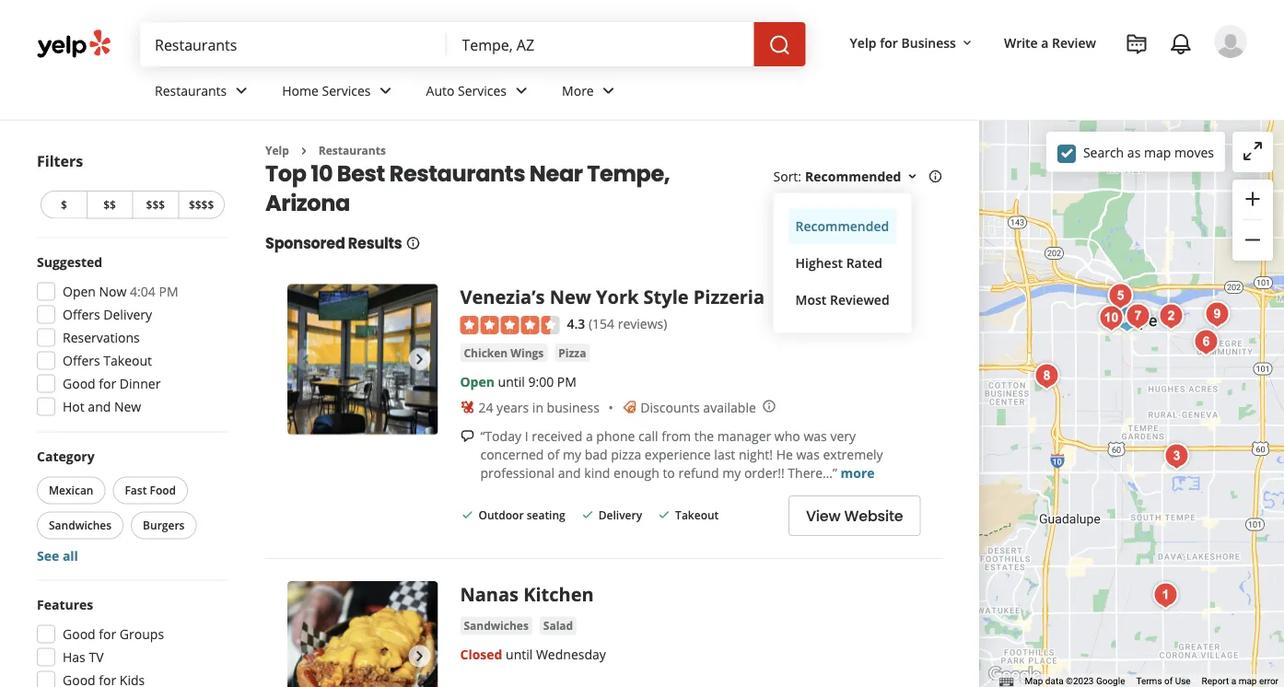 Task type: locate. For each thing, give the bounding box(es) containing it.
$$$$
[[189, 197, 214, 212]]

0 vertical spatial map
[[1144, 144, 1172, 161]]

0 vertical spatial slideshow element
[[288, 284, 438, 435]]

0 vertical spatial open
[[63, 283, 96, 300]]

0 horizontal spatial sandwiches
[[49, 518, 112, 533]]

0 vertical spatial offers
[[63, 306, 100, 323]]

sandwiches button inside group
[[37, 512, 124, 540]]

open up 24
[[460, 373, 495, 390]]

recommended up highest rated button
[[796, 217, 890, 235]]

1 vertical spatial offers
[[63, 352, 100, 370]]

0 vertical spatial sandwiches
[[49, 518, 112, 533]]

4.3
[[567, 315, 585, 332]]

offers delivery
[[63, 306, 152, 323]]

24 chevron down v2 image
[[231, 80, 253, 102], [511, 80, 533, 102], [598, 80, 620, 102]]

yelp link
[[265, 143, 289, 158]]

until for venezia's
[[498, 373, 525, 390]]

0 vertical spatial 16 chevron down v2 image
[[960, 36, 975, 50]]

1 horizontal spatial new
[[550, 284, 591, 310]]

suggested
[[37, 253, 102, 271]]

0 horizontal spatial my
[[563, 445, 581, 463]]

concerned
[[481, 445, 544, 463]]

$ button
[[41, 191, 86, 219]]

1 horizontal spatial 16 checkmark v2 image
[[657, 508, 672, 522]]

1 horizontal spatial delivery
[[599, 508, 642, 523]]

chicken wings button
[[460, 344, 548, 362]]

a
[[1042, 34, 1049, 51], [586, 427, 593, 444], [1232, 676, 1237, 687]]

terms
[[1137, 676, 1163, 687]]

1 horizontal spatial 24 chevron down v2 image
[[511, 80, 533, 102]]

recommended for recommended popup button
[[805, 168, 902, 185]]

sandwiches button up all
[[37, 512, 124, 540]]

0 horizontal spatial sandwiches button
[[37, 512, 124, 540]]

0 vertical spatial yelp
[[850, 34, 877, 51]]

view website link
[[789, 496, 921, 536]]

good up hot
[[63, 375, 96, 393]]

chicken wings
[[464, 345, 544, 360]]

ghost ranch: modern southwest cuisine image
[[1148, 577, 1185, 614]]

map region
[[809, 66, 1285, 687]]

2 horizontal spatial a
[[1232, 676, 1237, 687]]

open
[[63, 283, 96, 300], [460, 373, 495, 390]]

as
[[1128, 144, 1141, 161]]

0 vertical spatial was
[[804, 427, 827, 444]]

info icon image
[[762, 399, 777, 414], [762, 399, 777, 414]]

more
[[562, 82, 594, 99]]

none field up home
[[155, 34, 432, 54]]

sandwiches up closed
[[464, 618, 529, 633]]

0 vertical spatial good
[[63, 375, 96, 393]]

refund
[[679, 464, 719, 481]]

yelp
[[850, 34, 877, 51], [265, 143, 289, 158]]

16 checkmark v2 image
[[580, 508, 595, 522]]

$$ button
[[86, 191, 132, 219]]

0 horizontal spatial open
[[63, 283, 96, 300]]

group containing features
[[31, 596, 229, 687]]

0 vertical spatial sandwiches button
[[37, 512, 124, 540]]

0 horizontal spatial map
[[1144, 144, 1172, 161]]

0 vertical spatial for
[[880, 34, 898, 51]]

1 horizontal spatial 16 chevron down v2 image
[[960, 36, 975, 50]]

1 horizontal spatial sandwiches button
[[460, 617, 533, 635]]

of left use
[[1165, 676, 1173, 687]]

16 checkmark v2 image for takeout
[[657, 508, 672, 522]]

a for report
[[1232, 676, 1237, 687]]

0 vertical spatial takeout
[[103, 352, 152, 370]]

last
[[714, 445, 736, 463]]

yelp for business
[[850, 34, 956, 51]]

1 vertical spatial 16 chevron down v2 image
[[905, 169, 920, 184]]

24 chevron down v2 image inside auto services link
[[511, 80, 533, 102]]

nanas
[[460, 581, 519, 607]]

24 chevron down v2 image for restaurants
[[231, 80, 253, 102]]

moves
[[1175, 144, 1215, 161]]

2 offers from the top
[[63, 352, 100, 370]]

takeout up dinner
[[103, 352, 152, 370]]

hot
[[63, 398, 85, 416]]

0 horizontal spatial and
[[88, 398, 111, 416]]

0 horizontal spatial takeout
[[103, 352, 152, 370]]

report
[[1202, 676, 1230, 687]]

1 vertical spatial sandwiches
[[464, 618, 529, 633]]

9:00
[[528, 373, 554, 390]]

24 chevron down v2 image inside restaurants link
[[231, 80, 253, 102]]

2 16 checkmark v2 image from the left
[[657, 508, 672, 522]]

16 chevron down v2 image
[[960, 36, 975, 50], [905, 169, 920, 184]]

1 vertical spatial and
[[558, 464, 581, 481]]

pm inside group
[[159, 283, 178, 300]]

0 horizontal spatial none field
[[155, 34, 432, 54]]

recommended inside button
[[796, 217, 890, 235]]

1 vertical spatial map
[[1239, 676, 1257, 687]]

2 vertical spatial a
[[1232, 676, 1237, 687]]

1 none field from the left
[[155, 34, 432, 54]]

none field find
[[155, 34, 432, 54]]

kendall p. image
[[1215, 25, 1248, 58]]

of down received
[[547, 445, 560, 463]]

reviewed
[[830, 291, 890, 309]]

None field
[[155, 34, 432, 54], [462, 34, 740, 54]]

1 horizontal spatial map
[[1239, 676, 1257, 687]]

3 24 chevron down v2 image from the left
[[598, 80, 620, 102]]

society image
[[1153, 298, 1190, 335]]

1 vertical spatial delivery
[[599, 508, 642, 523]]

more link
[[841, 464, 875, 481]]

previous image
[[295, 348, 317, 371]]

map left the 'error'
[[1239, 676, 1257, 687]]

call
[[639, 427, 658, 444]]

restaurants
[[155, 82, 227, 99], [319, 143, 386, 158], [389, 158, 525, 189]]

best
[[337, 158, 385, 189]]

has tv
[[63, 649, 104, 666]]

more link
[[547, 66, 635, 120]]

open until 9:00 pm
[[460, 373, 577, 390]]

open down suggested
[[63, 283, 96, 300]]

and right hot
[[88, 398, 111, 416]]

services for auto services
[[458, 82, 507, 99]]

1 horizontal spatial restaurants
[[319, 143, 386, 158]]

services
[[322, 82, 371, 99], [458, 82, 507, 99]]

in
[[532, 398, 544, 416]]

1 vertical spatial open
[[460, 373, 495, 390]]

0 horizontal spatial services
[[322, 82, 371, 99]]

offers for offers delivery
[[63, 306, 100, 323]]

16 chevron down v2 image for recommended
[[905, 169, 920, 184]]

group
[[1233, 180, 1274, 261], [31, 253, 229, 422], [33, 447, 229, 565], [31, 596, 229, 687]]

fast food
[[125, 483, 176, 498]]

pizza link
[[555, 344, 590, 362]]

1 vertical spatial of
[[1165, 676, 1173, 687]]

was left very
[[804, 427, 827, 444]]

services right 'auto'
[[458, 82, 507, 99]]

0 horizontal spatial delivery
[[103, 306, 152, 323]]

1 horizontal spatial of
[[1165, 676, 1173, 687]]

1 horizontal spatial none field
[[462, 34, 740, 54]]

(154
[[589, 315, 615, 332]]

1 vertical spatial good
[[63, 626, 96, 643]]

groups
[[120, 626, 164, 643]]

2 horizontal spatial 24 chevron down v2 image
[[598, 80, 620, 102]]

write a review
[[1004, 34, 1097, 51]]

the porch image
[[1159, 438, 1196, 475]]

2 none field from the left
[[462, 34, 740, 54]]

write a review link
[[997, 26, 1104, 59]]

16 chevron down v2 image left 16 info v2 icon
[[905, 169, 920, 184]]

restaurants link
[[140, 66, 267, 120], [319, 143, 386, 158]]

1 horizontal spatial restaurants link
[[319, 143, 386, 158]]

sandwiches link
[[460, 617, 533, 635]]

map
[[1025, 676, 1044, 687]]

pm right 9:00
[[557, 373, 577, 390]]

home services link
[[267, 66, 411, 120]]

24 chevron down v2 image right auto services
[[511, 80, 533, 102]]

error
[[1260, 676, 1279, 687]]

1 horizontal spatial and
[[558, 464, 581, 481]]

0 vertical spatial of
[[547, 445, 560, 463]]

slideshow element
[[288, 284, 438, 435], [288, 581, 438, 687]]

terms of use
[[1137, 676, 1191, 687]]

delivery right 16 checkmark v2 icon
[[599, 508, 642, 523]]

mexican
[[49, 483, 94, 498]]

0 vertical spatial a
[[1042, 34, 1049, 51]]

received
[[532, 427, 583, 444]]

1 vertical spatial slideshow element
[[288, 581, 438, 687]]

map right as
[[1144, 144, 1172, 161]]

0 horizontal spatial 16 checkmark v2 image
[[460, 508, 475, 522]]

most reviewed button
[[788, 281, 897, 318]]

yelp left business
[[850, 34, 877, 51]]

mexican button
[[37, 477, 105, 505]]

perfect pear bistro image
[[1094, 300, 1130, 337]]

2 services from the left
[[458, 82, 507, 99]]

see all button
[[37, 547, 78, 565]]

24
[[479, 398, 493, 416]]

map for moves
[[1144, 144, 1172, 161]]

map
[[1144, 144, 1172, 161], [1239, 676, 1257, 687]]

sandwiches inside group
[[49, 518, 112, 533]]

manager
[[718, 427, 772, 444]]

0 horizontal spatial a
[[586, 427, 593, 444]]

2 good from the top
[[63, 626, 96, 643]]

until up years
[[498, 373, 525, 390]]

1 vertical spatial until
[[506, 646, 533, 663]]

previous image
[[295, 646, 317, 668]]

Find text field
[[155, 34, 432, 54]]

16 info v2 image
[[406, 236, 421, 251]]

and left kind
[[558, 464, 581, 481]]

none field up more link
[[462, 34, 740, 54]]

salad button
[[540, 617, 577, 635]]

1 horizontal spatial services
[[458, 82, 507, 99]]

24 chevron down v2 image left home
[[231, 80, 253, 102]]

0 horizontal spatial yelp
[[265, 143, 289, 158]]

16 chevron down v2 image inside yelp for business button
[[960, 36, 975, 50]]

burgers
[[143, 518, 185, 533]]

4.3 (154 reviews)
[[567, 315, 668, 332]]

report a map error
[[1202, 676, 1279, 687]]

"today
[[481, 427, 522, 444]]

open for open now 4:04 pm
[[63, 283, 96, 300]]

now
[[99, 283, 127, 300]]

1 services from the left
[[322, 82, 371, 99]]

0 horizontal spatial 24 chevron down v2 image
[[231, 80, 253, 102]]

"today i received a phone call from the manager who was very concerned of my bad pizza experience last night! he was extremely professional and kind enough to refund my order!! there…"
[[481, 427, 883, 481]]

a right report
[[1232, 676, 1237, 687]]

for up "tv"
[[99, 626, 116, 643]]

yelp left "16 chevron right v2" image
[[265, 143, 289, 158]]

0 vertical spatial delivery
[[103, 306, 152, 323]]

closed
[[460, 646, 503, 663]]

home services
[[282, 82, 371, 99]]

keyboard shortcuts image
[[999, 678, 1014, 687]]

delivery down open now 4:04 pm
[[103, 306, 152, 323]]

next image
[[409, 646, 431, 668]]

recommended up recommended button
[[805, 168, 902, 185]]

24 chevron down v2 image inside more link
[[598, 80, 620, 102]]

0 vertical spatial new
[[550, 284, 591, 310]]

2 24 chevron down v2 image from the left
[[511, 80, 533, 102]]

1 vertical spatial for
[[99, 375, 116, 393]]

map data ©2023 google
[[1025, 676, 1126, 687]]

1 horizontal spatial open
[[460, 373, 495, 390]]

1 good from the top
[[63, 375, 96, 393]]

my down received
[[563, 445, 581, 463]]

0 horizontal spatial 16 chevron down v2 image
[[905, 169, 920, 184]]

1 horizontal spatial yelp
[[850, 34, 877, 51]]

1 vertical spatial takeout
[[676, 508, 719, 523]]

group containing suggested
[[31, 253, 229, 422]]

1 horizontal spatial a
[[1042, 34, 1049, 51]]

chicken wings link
[[460, 344, 548, 362]]

highest
[[796, 254, 843, 272]]

see
[[37, 547, 59, 565]]

1 24 chevron down v2 image from the left
[[231, 80, 253, 102]]

there…"
[[788, 464, 838, 481]]

expand map image
[[1242, 140, 1264, 162]]

was up there…" on the right bottom
[[797, 445, 820, 463]]

1 vertical spatial new
[[114, 398, 141, 416]]

until down sandwiches link
[[506, 646, 533, 663]]

highest rated
[[796, 254, 883, 272]]

pm
[[159, 283, 178, 300], [557, 373, 577, 390]]

1 vertical spatial recommended
[[796, 217, 890, 235]]

good
[[63, 375, 96, 393], [63, 626, 96, 643]]

takeout down 'refund'
[[676, 508, 719, 523]]

0 horizontal spatial restaurants
[[155, 82, 227, 99]]

pm right 4:04 on the top left of page
[[159, 283, 178, 300]]

None search field
[[140, 22, 810, 66]]

years
[[497, 398, 529, 416]]

1 offers from the top
[[63, 306, 100, 323]]

16 checkmark v2 image down the to
[[657, 508, 672, 522]]

my down last
[[723, 464, 741, 481]]

1 vertical spatial yelp
[[265, 143, 289, 158]]

2 horizontal spatial restaurants
[[389, 158, 525, 189]]

16 checkmark v2 image
[[460, 508, 475, 522], [657, 508, 672, 522]]

for left business
[[880, 34, 898, 51]]

and inside group
[[88, 398, 111, 416]]

sandwiches button up closed
[[460, 617, 533, 635]]

experience
[[645, 445, 711, 463]]

offers up reservations
[[63, 306, 100, 323]]

0 horizontal spatial of
[[547, 445, 560, 463]]

16 checkmark v2 image left outdoor
[[460, 508, 475, 522]]

offers down reservations
[[63, 352, 100, 370]]

for for business
[[880, 34, 898, 51]]

for for groups
[[99, 626, 116, 643]]

0 horizontal spatial pm
[[159, 283, 178, 300]]

1 vertical spatial was
[[797, 445, 820, 463]]

new down dinner
[[114, 398, 141, 416]]

recommended button
[[805, 168, 920, 185]]

for down 'offers takeout'
[[99, 375, 116, 393]]

16 chevron down v2 image right business
[[960, 36, 975, 50]]

top of the rock restaurant image
[[1029, 358, 1066, 395]]

1 16 checkmark v2 image from the left
[[460, 508, 475, 522]]

0 vertical spatial pm
[[159, 283, 178, 300]]

1 vertical spatial a
[[586, 427, 593, 444]]

1 vertical spatial pm
[[557, 373, 577, 390]]

sandwiches up all
[[49, 518, 112, 533]]

1 slideshow element from the top
[[288, 284, 438, 435]]

new up 4.3
[[550, 284, 591, 310]]

yelp for business button
[[843, 26, 982, 59]]

good up has tv
[[63, 626, 96, 643]]

business
[[902, 34, 956, 51]]

for inside button
[[880, 34, 898, 51]]

0 vertical spatial recommended
[[805, 168, 902, 185]]

restaurants inside business categories element
[[155, 82, 227, 99]]

1 horizontal spatial my
[[723, 464, 741, 481]]

$$
[[103, 197, 116, 212]]

yelp inside button
[[850, 34, 877, 51]]

good for groups
[[63, 626, 164, 643]]

services left 24 chevron down v2 icon
[[322, 82, 371, 99]]

16 chevron down v2 image inside recommended popup button
[[905, 169, 920, 184]]

0 vertical spatial restaurants link
[[140, 66, 267, 120]]

a up the 'bad'
[[586, 427, 593, 444]]

1 horizontal spatial pm
[[557, 373, 577, 390]]

0 vertical spatial until
[[498, 373, 525, 390]]

0 vertical spatial and
[[88, 398, 111, 416]]

a right "write" on the right top
[[1042, 34, 1049, 51]]

a inside "today i received a phone call from the manager who was very concerned of my bad pizza experience last night! he was extremely professional and kind enough to refund my order!! there…"
[[586, 427, 593, 444]]

0 horizontal spatial restaurants link
[[140, 66, 267, 120]]

Near text field
[[462, 34, 740, 54]]

social hall image
[[1200, 296, 1236, 333]]

until
[[498, 373, 525, 390], [506, 646, 533, 663]]

view
[[806, 506, 841, 526]]

zoom in image
[[1242, 188, 1264, 210]]

auto services link
[[411, 66, 547, 120]]

24 chevron down v2 image right the more
[[598, 80, 620, 102]]

2 vertical spatial for
[[99, 626, 116, 643]]



Task type: vqa. For each thing, say whether or not it's contained in the screenshot.
Offers Takeout Offers
yes



Task type: describe. For each thing, give the bounding box(es) containing it.
16 chevron down v2 image for yelp for business
[[960, 36, 975, 50]]

1 horizontal spatial takeout
[[676, 508, 719, 523]]

good for good for dinner
[[63, 375, 96, 393]]

24 chevron down v2 image for auto services
[[511, 80, 533, 102]]

i
[[525, 427, 529, 444]]

map for error
[[1239, 676, 1257, 687]]

24 chevron down v2 image for more
[[598, 80, 620, 102]]

pizzeria
[[694, 284, 765, 310]]

all
[[63, 547, 78, 565]]

24 chevron down v2 image
[[375, 80, 397, 102]]

next image
[[409, 348, 431, 371]]

notifications image
[[1170, 33, 1192, 55]]

1 horizontal spatial sandwiches
[[464, 618, 529, 633]]

16 speech v2 image
[[460, 429, 475, 444]]

offers takeout
[[63, 352, 152, 370]]

1 vertical spatial restaurants link
[[319, 143, 386, 158]]

1 vertical spatial my
[[723, 464, 741, 481]]

data
[[1046, 676, 1064, 687]]

sort:
[[774, 168, 802, 185]]

good for dinner
[[63, 375, 161, 393]]

group containing category
[[33, 447, 229, 565]]

filters
[[37, 151, 83, 171]]

user actions element
[[835, 23, 1274, 136]]

salad link
[[540, 617, 577, 635]]

pm for open until 9:00 pm
[[557, 373, 577, 390]]

outdoor
[[479, 508, 524, 523]]

google
[[1097, 676, 1126, 687]]

restaurants inside top 10 best restaurants near tempe, arizona
[[389, 158, 525, 189]]

night!
[[739, 445, 773, 463]]

4:04
[[130, 283, 156, 300]]

good for good for groups
[[63, 626, 96, 643]]

who
[[775, 427, 801, 444]]

of inside "today i received a phone call from the manager who was very concerned of my bad pizza experience last night! he was extremely professional and kind enough to refund my order!! there…"
[[547, 445, 560, 463]]

most reviewed
[[796, 291, 890, 309]]

enough
[[614, 464, 660, 481]]

1 vertical spatial sandwiches button
[[460, 617, 533, 635]]

projects image
[[1126, 33, 1148, 55]]

chicken
[[464, 345, 508, 360]]

from
[[662, 427, 691, 444]]

0 horizontal spatial new
[[114, 398, 141, 416]]

phone
[[597, 427, 635, 444]]

first watch image
[[1109, 301, 1146, 338]]

16 info v2 image
[[928, 169, 943, 184]]

home
[[282, 82, 319, 99]]

recommended for recommended button
[[796, 217, 890, 235]]

use
[[1176, 676, 1191, 687]]

search image
[[769, 34, 791, 56]]

outdoor seating
[[479, 508, 566, 523]]

near
[[530, 158, 583, 189]]

google image
[[985, 664, 1045, 687]]

and inside "today i received a phone call from the manager who was very concerned of my bad pizza experience last night! he was extremely professional and kind enough to refund my order!! there…"
[[558, 464, 581, 481]]

2 slideshow element from the top
[[288, 581, 438, 687]]

highest rated button
[[788, 245, 897, 281]]

alter ego image
[[1120, 298, 1157, 335]]

a for write
[[1042, 34, 1049, 51]]

terms of use link
[[1137, 676, 1191, 687]]

write
[[1004, 34, 1038, 51]]

none field near
[[462, 34, 740, 54]]

takeout inside group
[[103, 352, 152, 370]]

zoom out image
[[1242, 229, 1264, 251]]

4.3 star rating image
[[460, 316, 560, 334]]

for for dinner
[[99, 375, 116, 393]]

dinner
[[120, 375, 161, 393]]

until for nanas
[[506, 646, 533, 663]]

sponsored
[[265, 233, 345, 254]]

yelp for "yelp" 'link'
[[265, 143, 289, 158]]

16 years in business v2 image
[[460, 400, 475, 415]]

16 checkmark v2 image for outdoor seating
[[460, 508, 475, 522]]

16 discount available v2 image
[[622, 400, 637, 415]]

food
[[150, 483, 176, 498]]

review
[[1052, 34, 1097, 51]]

fast food button
[[113, 477, 188, 505]]

bad
[[585, 445, 608, 463]]

tv
[[89, 649, 104, 666]]

auto services
[[426, 82, 507, 99]]

pizza
[[559, 345, 586, 360]]

yelp for yelp for business
[[850, 34, 877, 51]]

open for open until 9:00 pm
[[460, 373, 495, 390]]

more
[[841, 464, 875, 481]]

auto
[[426, 82, 455, 99]]

services for home services
[[322, 82, 371, 99]]

burgers button
[[131, 512, 197, 540]]

tempe,
[[587, 158, 670, 189]]

wings
[[511, 345, 544, 360]]

rated
[[847, 254, 883, 272]]

culinary dropout image
[[1103, 278, 1140, 315]]

has
[[63, 649, 86, 666]]

extremely
[[823, 445, 883, 463]]

reviews)
[[618, 315, 668, 332]]

hot and new
[[63, 398, 141, 416]]

business categories element
[[140, 66, 1248, 120]]

closed until wednesday
[[460, 646, 606, 663]]

the hudson eatery & bar image
[[1188, 324, 1225, 361]]

$
[[61, 197, 67, 212]]

$$$$ button
[[178, 191, 225, 219]]

order!!
[[744, 464, 785, 481]]

professional
[[481, 464, 555, 481]]

top 10 best restaurants near tempe, arizona
[[265, 158, 670, 218]]

offers for offers takeout
[[63, 352, 100, 370]]

see all
[[37, 547, 78, 565]]

16 chevron right v2 image
[[297, 144, 311, 158]]

venezia's new york style pizzeria link
[[460, 284, 765, 310]]

features
[[37, 596, 93, 614]]

venezia's
[[460, 284, 545, 310]]

fast
[[125, 483, 147, 498]]

york
[[596, 284, 639, 310]]

pm for open now 4:04 pm
[[159, 283, 178, 300]]

arizona
[[265, 187, 350, 218]]

wednesday
[[536, 646, 606, 663]]

seating
[[527, 508, 566, 523]]

0 vertical spatial my
[[563, 445, 581, 463]]



